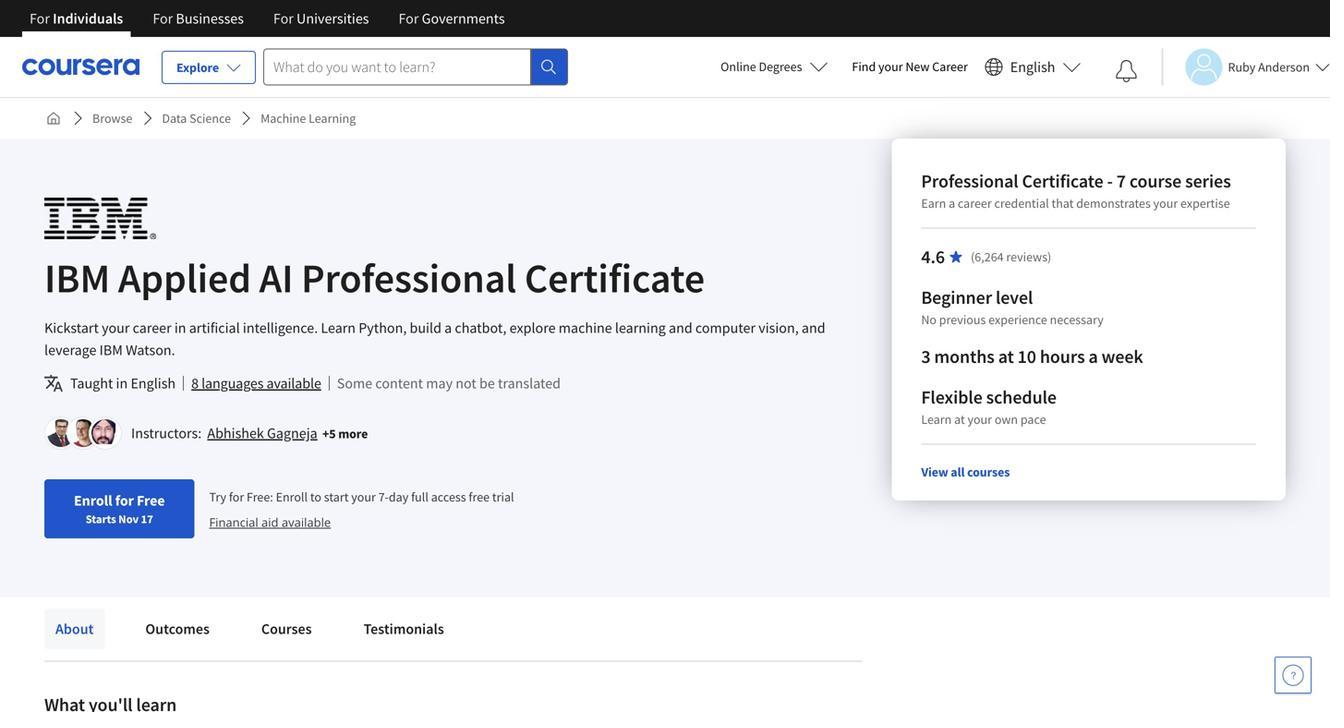 Task type: describe. For each thing, give the bounding box(es) containing it.
about link
[[44, 609, 105, 650]]

your right find
[[879, 58, 903, 75]]

flexible
[[922, 386, 983, 409]]

science
[[190, 110, 231, 127]]

your inside "professional certificate - 7 course series earn a career credential that demonstrates your expertise"
[[1154, 195, 1178, 212]]

outcomes
[[145, 620, 210, 639]]

available inside try for free: enroll to start your 7-day full access free trial financial aid available
[[282, 514, 331, 531]]

1 vertical spatial certificate
[[525, 252, 705, 304]]

be
[[480, 374, 495, 393]]

schedule
[[987, 386, 1057, 409]]

months
[[935, 345, 995, 368]]

financial
[[209, 514, 258, 531]]

free:
[[247, 489, 273, 505]]

find your new career
[[852, 58, 968, 75]]

course
[[1130, 170, 1182, 193]]

beginner
[[922, 286, 992, 309]]

certificate inside "professional certificate - 7 course series earn a career credential that demonstrates your expertise"
[[1022, 170, 1104, 193]]

17
[[141, 512, 153, 527]]

hours
[[1040, 345, 1085, 368]]

vision,
[[759, 319, 799, 337]]

more
[[338, 426, 368, 442]]

rav ahuja image
[[91, 420, 119, 447]]

expertise
[[1181, 195, 1231, 212]]

help center image
[[1283, 664, 1305, 687]]

week
[[1102, 345, 1144, 368]]

instructors:
[[131, 424, 202, 443]]

for for businesses
[[153, 9, 173, 28]]

8
[[191, 374, 199, 393]]

financial aid available button
[[209, 514, 331, 531]]

necessary
[[1050, 311, 1104, 328]]

kickstart your career in artificial intelligence. learn python, build a chatbot, explore machine learning and computer vision, and leverage ibm watson.
[[44, 319, 826, 359]]

browse
[[92, 110, 132, 127]]

for for try
[[229, 489, 244, 505]]

demonstrates
[[1077, 195, 1151, 212]]

level
[[996, 286, 1033, 309]]

some
[[337, 374, 373, 393]]

to
[[310, 489, 322, 505]]

courses
[[261, 620, 312, 639]]

abhishek
[[207, 424, 264, 443]]

for businesses
[[153, 9, 244, 28]]

universities
[[297, 9, 369, 28]]

-
[[1108, 170, 1113, 193]]

1 vertical spatial professional
[[301, 252, 517, 304]]

3 months at 10 hours a week
[[922, 345, 1144, 368]]

flexible schedule learn at your own pace
[[922, 386, 1057, 428]]

previous
[[940, 311, 986, 328]]

testimonials link
[[353, 609, 455, 650]]

for for individuals
[[30, 9, 50, 28]]

professional inside "professional certificate - 7 course series earn a career credential that demonstrates your expertise"
[[922, 170, 1019, 193]]

watson.
[[126, 341, 175, 359]]

machine learning link
[[253, 102, 363, 135]]

content
[[376, 374, 423, 393]]

2 and from the left
[[802, 319, 826, 337]]

kickstart
[[44, 319, 99, 337]]

0 vertical spatial ibm
[[44, 252, 110, 304]]

enroll for free starts nov 17
[[74, 492, 165, 527]]

machine learning
[[261, 110, 356, 127]]

ai
[[259, 252, 293, 304]]

online
[[721, 58, 757, 75]]

anderson
[[1259, 59, 1310, 75]]

home image
[[46, 111, 61, 126]]

7-
[[378, 489, 389, 505]]

explore
[[176, 59, 219, 76]]

taught in english
[[70, 374, 176, 393]]

your inside try for free: enroll to start your 7-day full access free trial financial aid available
[[351, 489, 376, 505]]

+5
[[322, 426, 336, 442]]

earn
[[922, 195, 946, 212]]

for individuals
[[30, 9, 123, 28]]

for governments
[[399, 9, 505, 28]]

applied
[[118, 252, 251, 304]]

english inside button
[[1011, 58, 1056, 76]]

individuals
[[53, 9, 123, 28]]

8 languages available
[[191, 374, 321, 393]]

all
[[951, 464, 965, 481]]

banner navigation
[[15, 0, 520, 37]]

day
[[389, 489, 409, 505]]

career inside kickstart your career in artificial intelligence. learn python, build a chatbot, explore machine learning and computer vision, and leverage ibm watson.
[[133, 319, 172, 337]]

enroll inside 'enroll for free starts nov 17'
[[74, 492, 112, 510]]

ibm image
[[44, 198, 156, 239]]

explore
[[510, 319, 556, 337]]

coursera image
[[22, 52, 140, 82]]

leverage
[[44, 341, 97, 359]]

career
[[933, 58, 968, 75]]

businesses
[[176, 9, 244, 28]]



Task type: vqa. For each thing, say whether or not it's contained in the screenshot.
the leftmost Learn
yes



Task type: locate. For each thing, give the bounding box(es) containing it.
available
[[267, 374, 321, 393], [282, 514, 331, 531]]

own
[[995, 411, 1018, 428]]

english button
[[977, 37, 1089, 97]]

for left universities
[[273, 9, 294, 28]]

find your new career link
[[843, 55, 977, 79]]

for for governments
[[399, 9, 419, 28]]

for for enroll
[[115, 492, 134, 510]]

learn inside kickstart your career in artificial intelligence. learn python, build a chatbot, explore machine learning and computer vision, and leverage ibm watson.
[[321, 319, 356, 337]]

a inside kickstart your career in artificial intelligence. learn python, build a chatbot, explore machine learning and computer vision, and leverage ibm watson.
[[445, 319, 452, 337]]

machine
[[261, 110, 306, 127]]

explore button
[[162, 51, 256, 84]]

available down to at the left bottom
[[282, 514, 331, 531]]

may
[[426, 374, 453, 393]]

at left 10
[[999, 345, 1014, 368]]

4 for from the left
[[399, 9, 419, 28]]

0 horizontal spatial professional
[[301, 252, 517, 304]]

your inside kickstart your career in artificial intelligence. learn python, build a chatbot, explore machine learning and computer vision, and leverage ibm watson.
[[102, 319, 130, 337]]

english
[[1011, 58, 1056, 76], [131, 374, 176, 393]]

joseph santarcangelo image
[[69, 420, 97, 447]]

learning
[[615, 319, 666, 337]]

starts
[[86, 512, 116, 527]]

1 horizontal spatial career
[[958, 195, 992, 212]]

2 for from the left
[[153, 9, 173, 28]]

learning
[[309, 110, 356, 127]]

career inside "professional certificate - 7 course series earn a career credential that demonstrates your expertise"
[[958, 195, 992, 212]]

not
[[456, 374, 477, 393]]

for inside try for free: enroll to start your 7-day full access free trial financial aid available
[[229, 489, 244, 505]]

online degrees
[[721, 58, 802, 75]]

abhishek gagneja link
[[207, 424, 318, 443]]

1 for from the left
[[30, 9, 50, 28]]

0 vertical spatial at
[[999, 345, 1014, 368]]

1 vertical spatial learn
[[922, 411, 952, 428]]

online degrees button
[[706, 46, 843, 87]]

1 horizontal spatial enroll
[[276, 489, 308, 505]]

1 horizontal spatial certificate
[[1022, 170, 1104, 193]]

no
[[922, 311, 937, 328]]

ruby
[[1229, 59, 1256, 75]]

0 horizontal spatial learn
[[321, 319, 356, 337]]

courses link
[[250, 609, 323, 650]]

career right earn at the right of the page
[[958, 195, 992, 212]]

a
[[949, 195, 956, 212], [445, 319, 452, 337], [1089, 345, 1098, 368]]

1 horizontal spatial for
[[229, 489, 244, 505]]

0 horizontal spatial for
[[115, 492, 134, 510]]

courses
[[968, 464, 1010, 481]]

translated
[[498, 374, 561, 393]]

for up what do you want to learn? text field
[[399, 9, 419, 28]]

professional
[[922, 170, 1019, 193], [301, 252, 517, 304]]

0 vertical spatial a
[[949, 195, 956, 212]]

0 vertical spatial in
[[175, 319, 186, 337]]

in left artificial
[[175, 319, 186, 337]]

full
[[411, 489, 429, 505]]

0 vertical spatial english
[[1011, 58, 1056, 76]]

0 horizontal spatial certificate
[[525, 252, 705, 304]]

access
[[431, 489, 466, 505]]

taught
[[70, 374, 113, 393]]

languages
[[201, 374, 264, 393]]

for universities
[[273, 9, 369, 28]]

for left businesses
[[153, 9, 173, 28]]

0 vertical spatial available
[[267, 374, 321, 393]]

and right "vision,"
[[802, 319, 826, 337]]

try for free: enroll to start your 7-day full access free trial financial aid available
[[209, 489, 514, 531]]

a left week
[[1089, 345, 1098, 368]]

computer
[[696, 319, 756, 337]]

english down watson.
[[131, 374, 176, 393]]

reviews)
[[1007, 249, 1052, 265]]

ruby anderson button
[[1162, 49, 1331, 85]]

degrees
[[759, 58, 802, 75]]

1 vertical spatial available
[[282, 514, 331, 531]]

ibm
[[44, 252, 110, 304], [99, 341, 123, 359]]

(6,264
[[971, 249, 1004, 265]]

trial
[[492, 489, 514, 505]]

0 horizontal spatial and
[[669, 319, 693, 337]]

None search field
[[263, 49, 568, 85]]

some content may not be translated
[[337, 374, 561, 393]]

certificate up that
[[1022, 170, 1104, 193]]

What do you want to learn? text field
[[263, 49, 531, 85]]

1 horizontal spatial and
[[802, 319, 826, 337]]

artificial
[[189, 319, 240, 337]]

8 languages available button
[[191, 372, 321, 395]]

1 vertical spatial a
[[445, 319, 452, 337]]

ibm up taught in english
[[99, 341, 123, 359]]

available up the gagneja
[[267, 374, 321, 393]]

1 vertical spatial ibm
[[99, 341, 123, 359]]

find
[[852, 58, 876, 75]]

for inside 'enroll for free starts nov 17'
[[115, 492, 134, 510]]

1 and from the left
[[669, 319, 693, 337]]

view
[[922, 464, 949, 481]]

learn left the python,
[[321, 319, 356, 337]]

build
[[410, 319, 442, 337]]

0 horizontal spatial at
[[955, 411, 965, 428]]

professional up build
[[301, 252, 517, 304]]

english right career
[[1011, 58, 1056, 76]]

for
[[30, 9, 50, 28], [153, 9, 173, 28], [273, 9, 294, 28], [399, 9, 419, 28]]

start
[[324, 489, 349, 505]]

your left 7-
[[351, 489, 376, 505]]

0 vertical spatial career
[[958, 195, 992, 212]]

ruby anderson
[[1229, 59, 1310, 75]]

0 horizontal spatial enroll
[[74, 492, 112, 510]]

2 vertical spatial a
[[1089, 345, 1098, 368]]

+5 more button
[[322, 425, 368, 443]]

pace
[[1021, 411, 1047, 428]]

0 vertical spatial certificate
[[1022, 170, 1104, 193]]

data
[[162, 110, 187, 127]]

1 horizontal spatial professional
[[922, 170, 1019, 193]]

view all courses link
[[922, 464, 1010, 481]]

series
[[1186, 170, 1232, 193]]

0 horizontal spatial career
[[133, 319, 172, 337]]

and right the learning at top
[[669, 319, 693, 337]]

1 vertical spatial in
[[116, 374, 128, 393]]

for right try
[[229, 489, 244, 505]]

your up watson.
[[102, 319, 130, 337]]

experience
[[989, 311, 1048, 328]]

0 vertical spatial professional
[[922, 170, 1019, 193]]

a right build
[[445, 319, 452, 337]]

new
[[906, 58, 930, 75]]

data science link
[[155, 102, 238, 135]]

2 horizontal spatial a
[[1089, 345, 1098, 368]]

try
[[209, 489, 226, 505]]

career up watson.
[[133, 319, 172, 337]]

0 vertical spatial learn
[[321, 319, 356, 337]]

free
[[137, 492, 165, 510]]

for up nov
[[115, 492, 134, 510]]

free
[[469, 489, 490, 505]]

3 for from the left
[[273, 9, 294, 28]]

ibm up 'kickstart'
[[44, 252, 110, 304]]

and
[[669, 319, 693, 337], [802, 319, 826, 337]]

that
[[1052, 195, 1074, 212]]

available inside 8 languages available button
[[267, 374, 321, 393]]

your inside flexible schedule learn at your own pace
[[968, 411, 992, 428]]

for for universities
[[273, 9, 294, 28]]

7
[[1117, 170, 1126, 193]]

machine
[[559, 319, 612, 337]]

abhishek gagneja image
[[47, 420, 75, 447]]

1 vertical spatial career
[[133, 319, 172, 337]]

a inside "professional certificate - 7 course series earn a career credential that demonstrates your expertise"
[[949, 195, 956, 212]]

certificate up the learning at top
[[525, 252, 705, 304]]

nov
[[118, 512, 139, 527]]

in right taught
[[116, 374, 128, 393]]

10
[[1018, 345, 1037, 368]]

learn down flexible
[[922, 411, 952, 428]]

for
[[229, 489, 244, 505], [115, 492, 134, 510]]

0 horizontal spatial english
[[131, 374, 176, 393]]

browse link
[[85, 102, 140, 135]]

at
[[999, 345, 1014, 368], [955, 411, 965, 428]]

chatbot,
[[455, 319, 507, 337]]

enroll inside try for free: enroll to start your 7-day full access free trial financial aid available
[[276, 489, 308, 505]]

in inside kickstart your career in artificial intelligence. learn python, build a chatbot, explore machine learning and computer vision, and leverage ibm watson.
[[175, 319, 186, 337]]

0 horizontal spatial in
[[116, 374, 128, 393]]

at down flexible
[[955, 411, 965, 428]]

learn inside flexible schedule learn at your own pace
[[922, 411, 952, 428]]

aid
[[262, 514, 279, 531]]

show notifications image
[[1116, 60, 1138, 82]]

enroll left to at the left bottom
[[276, 489, 308, 505]]

0 horizontal spatial a
[[445, 319, 452, 337]]

1 horizontal spatial in
[[175, 319, 186, 337]]

3
[[922, 345, 931, 368]]

your left own at bottom right
[[968, 411, 992, 428]]

at inside flexible schedule learn at your own pace
[[955, 411, 965, 428]]

about
[[55, 620, 94, 639]]

outcomes link
[[134, 609, 221, 650]]

ibm inside kickstart your career in artificial intelligence. learn python, build a chatbot, explore machine learning and computer vision, and leverage ibm watson.
[[99, 341, 123, 359]]

for left individuals
[[30, 9, 50, 28]]

a right earn at the right of the page
[[949, 195, 956, 212]]

your down course
[[1154, 195, 1178, 212]]

1 horizontal spatial english
[[1011, 58, 1056, 76]]

1 vertical spatial at
[[955, 411, 965, 428]]

gagneja
[[267, 424, 318, 443]]

governments
[[422, 9, 505, 28]]

4.6
[[922, 245, 945, 268]]

1 horizontal spatial learn
[[922, 411, 952, 428]]

credential
[[995, 195, 1049, 212]]

1 horizontal spatial a
[[949, 195, 956, 212]]

professional up earn at the right of the page
[[922, 170, 1019, 193]]

1 horizontal spatial at
[[999, 345, 1014, 368]]

1 vertical spatial english
[[131, 374, 176, 393]]

professional certificate - 7 course series earn a career credential that demonstrates your expertise
[[922, 170, 1232, 212]]

enroll up starts
[[74, 492, 112, 510]]



